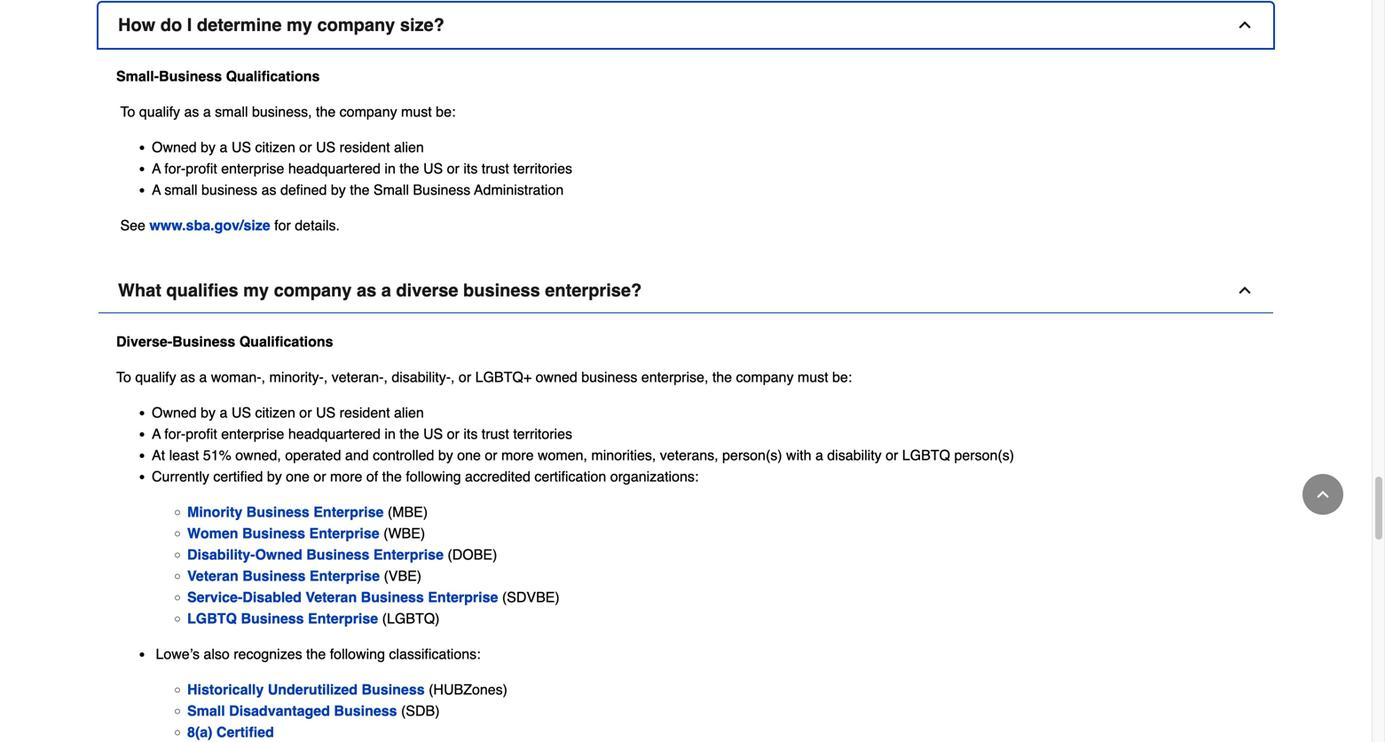 Task type: vqa. For each thing, say whether or not it's contained in the screenshot.
70815 BUTTON at the right top of the page
no



Task type: locate. For each thing, give the bounding box(es) containing it.
0 vertical spatial small
[[215, 103, 248, 120]]

1 vertical spatial owned
[[152, 404, 197, 421]]

1 person(s) from the left
[[723, 447, 783, 464]]

to
[[120, 103, 135, 120], [116, 369, 131, 385]]

its up administration
[[464, 160, 478, 177]]

0 vertical spatial a
[[152, 160, 161, 177]]

one down 'operated'
[[286, 468, 310, 485]]

1 horizontal spatial one
[[457, 447, 481, 464]]

owned inside owned by a us citizen or us resident alien a for-profit enterprise headquartered in the us or its trust territories at least 51% owned, operated and controlled by one or more women, minorities, veterans, person(s) with a disability or lgbtq person(s) currently certified by one or more of the following accredited certification organizations:
[[152, 404, 197, 421]]

1 vertical spatial qualifications
[[239, 333, 333, 350]]

alien inside owned by a us citizen or us resident alien a for-profit enterprise headquartered in the us or its trust territories a small business as defined by the small business administration
[[394, 139, 424, 155]]

as left defined
[[262, 182, 277, 198]]

www.sba.gov/size
[[149, 217, 271, 234]]

1 horizontal spatial small
[[215, 103, 248, 120]]

profit inside owned by a us citizen or us resident alien a for-profit enterprise headquartered in the us or its trust territories a small business as defined by the small business administration
[[186, 160, 217, 177]]

1 horizontal spatial more
[[502, 447, 534, 464]]

for-
[[164, 160, 186, 177], [164, 426, 186, 442]]

1 vertical spatial my
[[243, 280, 269, 301]]

more down and
[[330, 468, 363, 485]]

(lgbtq)
[[382, 610, 440, 627]]

resident inside owned by a us citizen or us resident alien a for-profit enterprise headquartered in the us or its trust territories at least 51% owned, operated and controlled by one or more women, minorities, veterans, person(s) with a disability or lgbtq person(s) currently certified by one or more of the following accredited certification organizations:
[[340, 404, 390, 421]]

historically
[[187, 682, 264, 698]]

alien
[[394, 139, 424, 155], [394, 404, 424, 421]]

for
[[274, 217, 291, 234]]

enterprise for as
[[221, 160, 284, 177]]

how do i determine my company size? button
[[99, 3, 1274, 48]]

1 vertical spatial citizen
[[255, 404, 296, 421]]

0 vertical spatial chevron up image
[[1237, 282, 1255, 299]]

business right diverse
[[463, 280, 540, 301]]

0 horizontal spatial lgbtq
[[187, 610, 237, 627]]

0 horizontal spatial one
[[286, 468, 310, 485]]

owned for owned by a us citizen or us resident alien a for-profit enterprise headquartered in the us or its trust territories a small business as defined by the small business administration
[[152, 139, 197, 155]]

trust for administration
[[482, 160, 510, 177]]

headquartered inside owned by a us citizen or us resident alien a for-profit enterprise headquartered in the us or its trust territories a small business as defined by the small business administration
[[288, 160, 381, 177]]

business
[[159, 68, 222, 84], [413, 182, 471, 198], [172, 333, 236, 350], [247, 504, 310, 520], [242, 525, 305, 542], [307, 547, 370, 563], [243, 568, 306, 584], [361, 589, 424, 606], [241, 610, 304, 627], [362, 682, 425, 698], [334, 703, 397, 719]]

business right owned
[[582, 369, 638, 385]]

0 vertical spatial headquartered
[[288, 160, 381, 177]]

profit up www.sba.gov/size link
[[186, 160, 217, 177]]

resident down "veteran-"
[[340, 404, 390, 421]]

1 vertical spatial be:
[[833, 369, 853, 385]]

1 horizontal spatial person(s)
[[955, 447, 1015, 464]]

for- up least
[[164, 426, 186, 442]]

enterprise up defined
[[221, 160, 284, 177]]

more
[[502, 447, 534, 464], [330, 468, 363, 485]]

citizen down business,
[[255, 139, 296, 155]]

2 profit from the top
[[186, 426, 217, 442]]

citizen
[[255, 139, 296, 155], [255, 404, 296, 421]]

women
[[187, 525, 238, 542]]

service-disabled veteran business enterprise link
[[187, 589, 498, 606]]

by up 51%
[[201, 404, 216, 421]]

0 vertical spatial to
[[120, 103, 135, 120]]

small
[[215, 103, 248, 120], [164, 182, 198, 198]]

the
[[316, 103, 336, 120], [400, 160, 420, 177], [350, 182, 370, 198], [713, 369, 733, 385], [400, 426, 420, 442], [382, 468, 402, 485], [306, 646, 326, 662]]

trust up administration
[[482, 160, 510, 177]]

0 vertical spatial alien
[[394, 139, 424, 155]]

0 horizontal spatial following
[[330, 646, 385, 662]]

2 alien from the top
[[394, 404, 424, 421]]

0 vertical spatial trust
[[482, 160, 510, 177]]

lgbtq down service-
[[187, 610, 237, 627]]

1 headquartered from the top
[[288, 160, 381, 177]]

profit for business
[[186, 160, 217, 177]]

to for how do i determine my company size?
[[120, 103, 135, 120]]

2 vertical spatial owned
[[255, 547, 303, 563]]

headquartered for defined
[[288, 160, 381, 177]]

trust
[[482, 160, 510, 177], [482, 426, 510, 442]]

profit inside owned by a us citizen or us resident alien a for-profit enterprise headquartered in the us or its trust territories at least 51% owned, operated and controlled by one or more women, minorities, veterans, person(s) with a disability or lgbtq person(s) currently certified by one or more of the following accredited certification organizations:
[[186, 426, 217, 442]]

must up owned by a us citizen or us resident alien a for-profit enterprise headquartered in the us or its trust territories a small business as defined by the small business administration
[[401, 103, 432, 120]]

small up www.sba.gov/size link
[[164, 182, 198, 198]]

0 horizontal spatial chevron up image
[[1237, 282, 1255, 299]]

business up see www.sba.gov/size for details.
[[202, 182, 258, 198]]

enterprise down service-disabled veteran business enterprise link on the bottom of the page
[[308, 610, 378, 627]]

qualify down diverse-
[[135, 369, 176, 385]]

2 headquartered from the top
[[288, 426, 381, 442]]

lgbtq right disability
[[903, 447, 951, 464]]

its
[[464, 160, 478, 177], [464, 426, 478, 442]]

disability-
[[187, 547, 255, 563]]

by down owned,
[[267, 468, 282, 485]]

us
[[232, 139, 251, 155], [316, 139, 336, 155], [423, 160, 443, 177], [232, 404, 251, 421], [316, 404, 336, 421], [423, 426, 443, 442]]

owned
[[152, 139, 197, 155], [152, 404, 197, 421], [255, 547, 303, 563]]

trust up accredited
[[482, 426, 510, 442]]

diverse
[[396, 280, 459, 301]]

www.sba.gov/size link
[[149, 217, 271, 234]]

2 resident from the top
[[340, 404, 390, 421]]

in for controlled
[[385, 426, 396, 442]]

company up with
[[737, 369, 794, 385]]

enterprise inside owned by a us citizen or us resident alien a for-profit enterprise headquartered in the us or its trust territories at least 51% owned, operated and controlled by one or more women, minorities, veterans, person(s) with a disability or lgbtq person(s) currently certified by one or more of the following accredited certification organizations:
[[221, 426, 284, 442]]

0 horizontal spatial more
[[330, 468, 363, 485]]

1 vertical spatial qualify
[[135, 369, 176, 385]]

1 vertical spatial alien
[[394, 404, 424, 421]]

in inside owned by a us citizen or us resident alien a for-profit enterprise headquartered in the us or its trust territories at least 51% owned, operated and controlled by one or more women, minorities, veterans, person(s) with a disability or lgbtq person(s) currently certified by one or more of the following accredited certification organizations:
[[385, 426, 396, 442]]

1 horizontal spatial small
[[374, 182, 409, 198]]

recognizes
[[234, 646, 302, 662]]

following
[[406, 468, 461, 485], [330, 646, 385, 662]]

profit for 51%
[[186, 426, 217, 442]]

1 vertical spatial profit
[[186, 426, 217, 442]]

enterprise up owned,
[[221, 426, 284, 442]]

diverse-
[[116, 333, 172, 350]]

, left minority-
[[262, 369, 266, 385]]

1 vertical spatial territories
[[513, 426, 573, 442]]

1 in from the top
[[385, 160, 396, 177]]

disability
[[828, 447, 882, 464]]

for- for small
[[164, 160, 186, 177]]

owned up least
[[152, 404, 197, 421]]

business
[[202, 182, 258, 198], [463, 280, 540, 301], [582, 369, 638, 385]]

diverse-business qualifications
[[116, 333, 337, 350]]

alien inside owned by a us citizen or us resident alien a for-profit enterprise headquartered in the us or its trust territories at least 51% owned, operated and controlled by one or more women, minorities, veterans, person(s) with a disability or lgbtq person(s) currently certified by one or more of the following accredited certification organizations:
[[394, 404, 424, 421]]

citizen down minority-
[[255, 404, 296, 421]]

1 citizen from the top
[[255, 139, 296, 155]]

a inside owned by a us citizen or us resident alien a for-profit enterprise headquartered in the us or its trust territories at least 51% owned, operated and controlled by one or more women, minorities, veterans, person(s) with a disability or lgbtq person(s) currently certified by one or more of the following accredited certification organizations:
[[152, 426, 161, 442]]

small down small-business qualifications
[[215, 103, 248, 120]]

(dobe)
[[448, 547, 498, 563]]

as inside what qualifies my company as a diverse business enterprise? button
[[357, 280, 377, 301]]

1 vertical spatial lgbtq
[[187, 610, 237, 627]]

small right defined
[[374, 182, 409, 198]]

1 vertical spatial small
[[187, 703, 225, 719]]

2 in from the top
[[385, 426, 396, 442]]

one
[[457, 447, 481, 464], [286, 468, 310, 485]]

1 horizontal spatial must
[[798, 369, 829, 385]]

chevron up image
[[1237, 282, 1255, 299], [1315, 486, 1333, 503]]

1 vertical spatial resident
[[340, 404, 390, 421]]

resident inside owned by a us citizen or us resident alien a for-profit enterprise headquartered in the us or its trust territories a small business as defined by the small business administration
[[340, 139, 390, 155]]

owned down small-
[[152, 139, 197, 155]]

0 horizontal spatial person(s)
[[723, 447, 783, 464]]

small
[[374, 182, 409, 198], [187, 703, 225, 719]]

1 enterprise from the top
[[221, 160, 284, 177]]

1 vertical spatial its
[[464, 426, 478, 442]]

company up owned by a us citizen or us resident alien a for-profit enterprise headquartered in the us or its trust territories a small business as defined by the small business administration
[[340, 103, 397, 120]]

1 vertical spatial enterprise
[[221, 426, 284, 442]]

territories up women,
[[513, 426, 573, 442]]

0 vertical spatial qualify
[[139, 103, 180, 120]]

headquartered for operated
[[288, 426, 381, 442]]

1 horizontal spatial my
[[287, 15, 312, 35]]

at
[[152, 447, 165, 464]]

1 vertical spatial to
[[116, 369, 131, 385]]

0 horizontal spatial small
[[164, 182, 198, 198]]

accredited
[[465, 468, 531, 485]]

enterprise inside owned by a us citizen or us resident alien a for-profit enterprise headquartered in the us or its trust territories a small business as defined by the small business administration
[[221, 160, 284, 177]]

administration
[[474, 182, 564, 198]]

2 its from the top
[[464, 426, 478, 442]]

must
[[401, 103, 432, 120], [798, 369, 829, 385]]

resident down to qualify as a small business, the company must be:
[[340, 139, 390, 155]]

0 vertical spatial territories
[[513, 160, 573, 177]]

owned inside owned by a us citizen or us resident alien a for-profit enterprise headquartered in the us or its trust territories a small business as defined by the small business administration
[[152, 139, 197, 155]]

1 vertical spatial chevron up image
[[1315, 486, 1333, 503]]

, left lgbtq+
[[451, 369, 455, 385]]

one up accredited
[[457, 447, 481, 464]]

1 its from the top
[[464, 160, 478, 177]]

for- inside owned by a us citizen or us resident alien a for-profit enterprise headquartered in the us or its trust territories a small business as defined by the small business administration
[[164, 160, 186, 177]]

2 vertical spatial a
[[152, 426, 161, 442]]

business left administration
[[413, 182, 471, 198]]

1 horizontal spatial chevron up image
[[1315, 486, 1333, 503]]

qualifications for company
[[239, 333, 333, 350]]

veterans,
[[660, 447, 719, 464]]

0 vertical spatial more
[[502, 447, 534, 464]]

as
[[184, 103, 199, 120], [262, 182, 277, 198], [357, 280, 377, 301], [180, 369, 195, 385]]

1 for- from the top
[[164, 160, 186, 177]]

for- up www.sba.gov/size link
[[164, 160, 186, 177]]

profit up 51%
[[186, 426, 217, 442]]

women business enterprise
[[187, 525, 380, 542]]

3 a from the top
[[152, 426, 161, 442]]

in inside owned by a us citizen or us resident alien a for-profit enterprise headquartered in the us or its trust territories a small business as defined by the small business administration
[[385, 160, 396, 177]]

qualifications up business,
[[226, 68, 320, 84]]

0 vertical spatial one
[[457, 447, 481, 464]]

small up 8(a)
[[187, 703, 225, 719]]

0 vertical spatial be:
[[436, 103, 456, 120]]

1 vertical spatial small
[[164, 182, 198, 198]]

citizen for owned,
[[255, 404, 296, 421]]

lgbtq inside disability-owned business enterprise (dobe) veteran business enterprise (vbe) service-disabled veteran business enterprise (sdvbe) lgbtq business enterprise (lgbtq)
[[187, 610, 237, 627]]

0 vertical spatial profit
[[186, 160, 217, 177]]

, left "veteran-"
[[324, 369, 328, 385]]

territories inside owned by a us citizen or us resident alien a for-profit enterprise headquartered in the us or its trust territories at least 51% owned, operated and controlled by one or more women, minorities, veterans, person(s) with a disability or lgbtq person(s) currently certified by one or more of the following accredited certification organizations:
[[513, 426, 573, 442]]

owned for owned by a us citizen or us resident alien a for-profit enterprise headquartered in the us or its trust territories at least 51% owned, operated and controlled by one or more women, minorities, veterans, person(s) with a disability or lgbtq person(s) currently certified by one or more of the following accredited certification organizations:
[[152, 404, 197, 421]]

2 trust from the top
[[482, 426, 510, 442]]

1 profit from the top
[[186, 160, 217, 177]]

its up accredited
[[464, 426, 478, 442]]

0 horizontal spatial must
[[401, 103, 432, 120]]

2 for- from the top
[[164, 426, 186, 442]]

0 vertical spatial resident
[[340, 139, 390, 155]]

citizen inside owned by a us citizen or us resident alien a for-profit enterprise headquartered in the us or its trust territories a small business as defined by the small business administration
[[255, 139, 296, 155]]

my
[[287, 15, 312, 35], [243, 280, 269, 301]]

a for owned by a us citizen or us resident alien a for-profit enterprise headquartered in the us or its trust territories at least 51% owned, operated and controlled by one or more women, minorities, veterans, person(s) with a disability or lgbtq person(s) currently certified by one or more of the following accredited certification organizations:
[[152, 426, 161, 442]]

small inside the historically underutilized business (hubzones) small disadvantaged business (sdb)
[[187, 703, 225, 719]]

0 vertical spatial lgbtq
[[903, 447, 951, 464]]

enterprise up disability-owned business enterprise link
[[309, 525, 380, 542]]

its inside owned by a us citizen or us resident alien a for-profit enterprise headquartered in the us or its trust territories at least 51% owned, operated and controlled by one or more women, minorities, veterans, person(s) with a disability or lgbtq person(s) currently certified by one or more of the following accredited certification organizations:
[[464, 426, 478, 442]]

2 person(s) from the left
[[955, 447, 1015, 464]]

lgbtq
[[903, 447, 951, 464], [187, 610, 237, 627]]

1 vertical spatial must
[[798, 369, 829, 385]]

qualify for what
[[135, 369, 176, 385]]

business down (vbe)
[[361, 589, 424, 606]]

0 vertical spatial its
[[464, 160, 478, 177]]

veteran
[[187, 568, 239, 584], [306, 589, 357, 606]]

1 vertical spatial headquartered
[[288, 426, 381, 442]]

resident
[[340, 139, 390, 155], [340, 404, 390, 421]]

territories up administration
[[513, 160, 573, 177]]

a
[[152, 160, 161, 177], [152, 182, 161, 198], [152, 426, 161, 442]]

0 horizontal spatial small
[[187, 703, 225, 719]]

0 vertical spatial small
[[374, 182, 409, 198]]

my right qualifies
[[243, 280, 269, 301]]

owned inside disability-owned business enterprise (dobe) veteran business enterprise (vbe) service-disabled veteran business enterprise (sdvbe) lgbtq business enterprise (lgbtq)
[[255, 547, 303, 563]]

0 vertical spatial for-
[[164, 160, 186, 177]]

what qualifies my company as a diverse business enterprise?
[[118, 280, 642, 301]]

1 horizontal spatial lgbtq
[[903, 447, 951, 464]]

1 territories from the top
[[513, 160, 573, 177]]

1 vertical spatial more
[[330, 468, 363, 485]]

or
[[299, 139, 312, 155], [447, 160, 460, 177], [459, 369, 472, 385], [299, 404, 312, 421], [447, 426, 460, 442], [485, 447, 498, 464], [886, 447, 899, 464], [314, 468, 326, 485]]

headquartered up defined
[[288, 160, 381, 177]]

veteran up service-
[[187, 568, 239, 584]]

0 horizontal spatial business
[[202, 182, 258, 198]]

underutilized
[[268, 682, 358, 698]]

operated
[[285, 447, 341, 464]]

trust inside owned by a us citizen or us resident alien a for-profit enterprise headquartered in the us or its trust territories a small business as defined by the small business administration
[[482, 160, 510, 177]]

to down diverse-
[[116, 369, 131, 385]]

territories inside owned by a us citizen or us resident alien a for-profit enterprise headquartered in the us or its trust territories a small business as defined by the small business administration
[[513, 160, 573, 177]]

lgbtq business enterprise link
[[187, 610, 378, 627]]

as inside owned by a us citizen or us resident alien a for-profit enterprise headquartered in the us or its trust territories a small business as defined by the small business administration
[[262, 182, 277, 198]]

be:
[[436, 103, 456, 120], [833, 369, 853, 385]]

0 vertical spatial in
[[385, 160, 396, 177]]

qualify down small-
[[139, 103, 180, 120]]

0 vertical spatial following
[[406, 468, 461, 485]]

1 horizontal spatial following
[[406, 468, 461, 485]]

2 citizen from the top
[[255, 404, 296, 421]]

how do i determine my company size?
[[118, 15, 445, 35]]

scroll to top element
[[1303, 474, 1344, 515]]

0 vertical spatial citizen
[[255, 139, 296, 155]]

,
[[262, 369, 266, 385], [324, 369, 328, 385], [384, 369, 388, 385], [451, 369, 455, 385]]

1 a from the top
[[152, 160, 161, 177]]

veteran down disability-owned business enterprise link
[[306, 589, 357, 606]]

1 alien from the top
[[394, 139, 424, 155]]

business up service-disabled veteran business enterprise link on the bottom of the page
[[307, 547, 370, 563]]

business down the disabled
[[241, 610, 304, 627]]

0 vertical spatial enterprise
[[221, 160, 284, 177]]

a inside owned by a us citizen or us resident alien a for-profit enterprise headquartered in the us or its trust territories a small business as defined by the small business administration
[[220, 139, 228, 155]]

0 horizontal spatial my
[[243, 280, 269, 301]]

its inside owned by a us citizen or us resident alien a for-profit enterprise headquartered in the us or its trust territories a small business as defined by the small business administration
[[464, 160, 478, 177]]

1 vertical spatial business
[[463, 280, 540, 301]]

1 vertical spatial a
[[152, 182, 161, 198]]

following down controlled
[[406, 468, 461, 485]]

to for what qualifies my company as a diverse business enterprise?
[[116, 369, 131, 385]]

and
[[345, 447, 369, 464]]

0 horizontal spatial veteran
[[187, 568, 239, 584]]

must up with
[[798, 369, 829, 385]]

headquartered inside owned by a us citizen or us resident alien a for-profit enterprise headquartered in the us or its trust territories at least 51% owned, operated and controlled by one or more women, minorities, veterans, person(s) with a disability or lgbtq person(s) currently certified by one or more of the following accredited certification organizations:
[[288, 426, 381, 442]]

person(s)
[[723, 447, 783, 464], [955, 447, 1015, 464]]

2 horizontal spatial business
[[582, 369, 638, 385]]

2 enterprise from the top
[[221, 426, 284, 442]]

to down small-
[[120, 103, 135, 120]]

citizen inside owned by a us citizen or us resident alien a for-profit enterprise headquartered in the us or its trust territories at least 51% owned, operated and controlled by one or more women, minorities, veterans, person(s) with a disability or lgbtq person(s) currently certified by one or more of the following accredited certification organizations:
[[255, 404, 296, 421]]

more up accredited
[[502, 447, 534, 464]]

0 vertical spatial owned
[[152, 139, 197, 155]]

owned down 'women business enterprise' link on the bottom of the page
[[255, 547, 303, 563]]

territories
[[513, 160, 573, 177], [513, 426, 573, 442]]

certified
[[217, 724, 274, 741]]

1 vertical spatial following
[[330, 646, 385, 662]]

2 territories from the top
[[513, 426, 573, 442]]

my right determine at the top left of the page
[[287, 15, 312, 35]]

as left diverse
[[357, 280, 377, 301]]

1 vertical spatial trust
[[482, 426, 510, 442]]

0 vertical spatial qualifications
[[226, 68, 320, 84]]

lowe's
[[156, 646, 200, 662]]

(wbe)
[[384, 525, 429, 542]]

trust inside owned by a us citizen or us resident alien a for-profit enterprise headquartered in the us or its trust territories at least 51% owned, operated and controlled by one or more women, minorities, veterans, person(s) with a disability or lgbtq person(s) currently certified by one or more of the following accredited certification organizations:
[[482, 426, 510, 442]]

1 horizontal spatial veteran
[[306, 589, 357, 606]]

0 vertical spatial business
[[202, 182, 258, 198]]

qualifications up minority-
[[239, 333, 333, 350]]

owned
[[536, 369, 578, 385]]

4 , from the left
[[451, 369, 455, 385]]

1 trust from the top
[[482, 160, 510, 177]]

8(a) certified
[[187, 724, 274, 741]]

headquartered up 'operated'
[[288, 426, 381, 442]]

following up the historically underutilized business (hubzones) small disadvantaged business (sdb)
[[330, 646, 385, 662]]

a
[[203, 103, 211, 120], [220, 139, 228, 155], [382, 280, 391, 301], [199, 369, 207, 385], [220, 404, 228, 421], [816, 447, 824, 464]]

, left disability-
[[384, 369, 388, 385]]

for- inside owned by a us citizen or us resident alien a for-profit enterprise headquartered in the us or its trust territories at least 51% owned, operated and controlled by one or more women, minorities, veterans, person(s) with a disability or lgbtq person(s) currently certified by one or more of the following accredited certification organizations:
[[164, 426, 186, 442]]

1 vertical spatial in
[[385, 426, 396, 442]]

women,
[[538, 447, 588, 464]]

1 vertical spatial for-
[[164, 426, 186, 442]]

business inside owned by a us citizen or us resident alien a for-profit enterprise headquartered in the us or its trust territories a small business as defined by the small business administration
[[202, 182, 258, 198]]

certified
[[213, 468, 263, 485]]

(vbe)
[[384, 568, 422, 584]]

(sdb)
[[401, 703, 440, 719]]

1 horizontal spatial business
[[463, 280, 540, 301]]

lgbtq inside owned by a us citizen or us resident alien a for-profit enterprise headquartered in the us or its trust territories at least 51% owned, operated and controlled by one or more women, minorities, veterans, person(s) with a disability or lgbtq person(s) currently certified by one or more of the following accredited certification organizations:
[[903, 447, 951, 464]]

by
[[201, 139, 216, 155], [331, 182, 346, 198], [201, 404, 216, 421], [439, 447, 454, 464], [267, 468, 282, 485]]

1 resident from the top
[[340, 139, 390, 155]]

0 vertical spatial veteran
[[187, 568, 239, 584]]



Task type: describe. For each thing, give the bounding box(es) containing it.
alien for by
[[394, 404, 424, 421]]

lgbtq+
[[476, 369, 532, 385]]

to qualify as a small business, the company must be:
[[116, 103, 460, 120]]

as left woman-
[[180, 369, 195, 385]]

2 vertical spatial business
[[582, 369, 638, 385]]

business inside owned by a us citizen or us resident alien a for-profit enterprise headquartered in the us or its trust territories a small business as defined by the small business administration
[[413, 182, 471, 198]]

details.
[[295, 217, 340, 234]]

veteran-
[[332, 369, 384, 385]]

small disadvantaged business link
[[187, 703, 397, 719]]

business down i on the top left of the page
[[159, 68, 222, 84]]

small-
[[116, 68, 159, 84]]

1 vertical spatial one
[[286, 468, 310, 485]]

minority business enterprise link
[[187, 504, 384, 520]]

51%
[[203, 447, 232, 464]]

0 vertical spatial my
[[287, 15, 312, 35]]

citizen for as
[[255, 139, 296, 155]]

what
[[118, 280, 161, 301]]

defined
[[281, 182, 327, 198]]

business,
[[252, 103, 312, 120]]

see www.sba.gov/size for details.
[[116, 217, 340, 234]]

business up woman-
[[172, 333, 236, 350]]

see
[[120, 217, 146, 234]]

of
[[367, 468, 378, 485]]

disability-
[[392, 369, 451, 385]]

a inside button
[[382, 280, 391, 301]]

do
[[161, 15, 182, 35]]

minority
[[187, 504, 243, 520]]

8(a) certified link
[[187, 724, 274, 741]]

enterprise down (wbe)
[[374, 547, 444, 563]]

chevron up image inside what qualifies my company as a diverse business enterprise? button
[[1237, 282, 1255, 299]]

business up the women business enterprise
[[247, 504, 310, 520]]

disadvantaged
[[229, 703, 330, 719]]

certification
[[535, 468, 607, 485]]

small-business qualifications
[[116, 68, 324, 84]]

disability-owned business enterprise link
[[187, 547, 444, 563]]

as down small-business qualifications
[[184, 103, 199, 120]]

its for one
[[464, 426, 478, 442]]

business up the disabled
[[243, 568, 306, 584]]

historically underutilized business link
[[187, 682, 425, 698]]

qualifies
[[166, 280, 238, 301]]

enterprise?
[[545, 280, 642, 301]]

8(a)
[[187, 724, 213, 741]]

disability-owned business enterprise (dobe) veteran business enterprise (vbe) service-disabled veteran business enterprise (sdvbe) lgbtq business enterprise (lgbtq)
[[187, 547, 564, 627]]

(hubzones)
[[429, 682, 508, 698]]

minority-
[[269, 369, 324, 385]]

3 , from the left
[[384, 369, 388, 385]]

0 horizontal spatial be:
[[436, 103, 456, 120]]

business inside button
[[463, 280, 540, 301]]

historically underutilized business (hubzones) small disadvantaged business (sdb)
[[187, 682, 512, 719]]

least
[[169, 447, 199, 464]]

for- for least
[[164, 426, 186, 442]]

company left size?
[[317, 15, 395, 35]]

minorities,
[[592, 447, 656, 464]]

(mbe)
[[388, 504, 428, 520]]

following inside owned by a us citizen or us resident alien a for-profit enterprise headquartered in the us or its trust territories at least 51% owned, operated and controlled by one or more women, minorities, veterans, person(s) with a disability or lgbtq person(s) currently certified by one or more of the following accredited certification organizations:
[[406, 468, 461, 485]]

resident for the
[[340, 139, 390, 155]]

in for the
[[385, 160, 396, 177]]

lowe's also recognizes the following classifications:
[[152, 646, 481, 662]]

by down small-business qualifications
[[201, 139, 216, 155]]

(sdvbe)
[[502, 589, 560, 606]]

qualify for how
[[139, 103, 180, 120]]

i
[[187, 15, 192, 35]]

chevron up image
[[1237, 16, 1255, 34]]

0 vertical spatial must
[[401, 103, 432, 120]]

territories for administration
[[513, 160, 573, 177]]

also
[[204, 646, 230, 662]]

territories for or
[[513, 426, 573, 442]]

small inside owned by a us citizen or us resident alien a for-profit enterprise headquartered in the us or its trust territories a small business as defined by the small business administration
[[374, 182, 409, 198]]

trust for or
[[482, 426, 510, 442]]

woman-
[[211, 369, 262, 385]]

business up (sdb)
[[362, 682, 425, 698]]

company down the details.
[[274, 280, 352, 301]]

enterprise,
[[642, 369, 709, 385]]

1 vertical spatial veteran
[[306, 589, 357, 606]]

determine
[[197, 15, 282, 35]]

2 , from the left
[[324, 369, 328, 385]]

to qualify as a woman-, minority-, veteran-, disability-, or lgbtq+ owned business enterprise, the company must be:
[[116, 369, 857, 385]]

organizations:
[[611, 468, 699, 485]]

2 a from the top
[[152, 182, 161, 198]]

enterprise down "of"
[[314, 504, 384, 520]]

what qualifies my company as a diverse business enterprise? button
[[99, 268, 1274, 313]]

owned,
[[236, 447, 281, 464]]

qualifications for determine
[[226, 68, 320, 84]]

1 , from the left
[[262, 369, 266, 385]]

small inside owned by a us citizen or us resident alien a for-profit enterprise headquartered in the us or its trust territories a small business as defined by the small business administration
[[164, 182, 198, 198]]

women business enterprise link
[[187, 525, 380, 542]]

enterprise up service-disabled veteran business enterprise link on the bottom of the page
[[310, 568, 380, 584]]

a for owned by a us citizen or us resident alien a for-profit enterprise headquartered in the us or its trust territories a small business as defined by the small business administration
[[152, 160, 161, 177]]

how
[[118, 15, 156, 35]]

currently
[[152, 468, 209, 485]]

enterprise for owned,
[[221, 426, 284, 442]]

size?
[[400, 15, 445, 35]]

alien for small
[[394, 139, 424, 155]]

minority business enterprise (mbe)
[[187, 504, 428, 520]]

classifications:
[[389, 646, 481, 662]]

disabled
[[243, 589, 302, 606]]

owned by a us citizen or us resident alien a for-profit enterprise headquartered in the us or its trust territories a small business as defined by the small business administration
[[152, 139, 577, 198]]

chevron up image inside scroll to top 'element'
[[1315, 486, 1333, 503]]

owned by a us citizen or us resident alien a for-profit enterprise headquartered in the us or its trust territories at least 51% owned, operated and controlled by one or more women, minorities, veterans, person(s) with a disability or lgbtq person(s) currently certified by one or more of the following accredited certification organizations:
[[152, 404, 1019, 485]]

service-
[[187, 589, 243, 606]]

business left (sdb)
[[334, 703, 397, 719]]

its for business
[[464, 160, 478, 177]]

resident for controlled
[[340, 404, 390, 421]]

1 horizontal spatial be:
[[833, 369, 853, 385]]

by right controlled
[[439, 447, 454, 464]]

veteran business enterprise link
[[187, 568, 380, 584]]

controlled
[[373, 447, 435, 464]]

by right defined
[[331, 182, 346, 198]]

enterprise down (dobe)
[[428, 589, 498, 606]]

with
[[787, 447, 812, 464]]

business down minority business enterprise link in the left bottom of the page
[[242, 525, 305, 542]]



